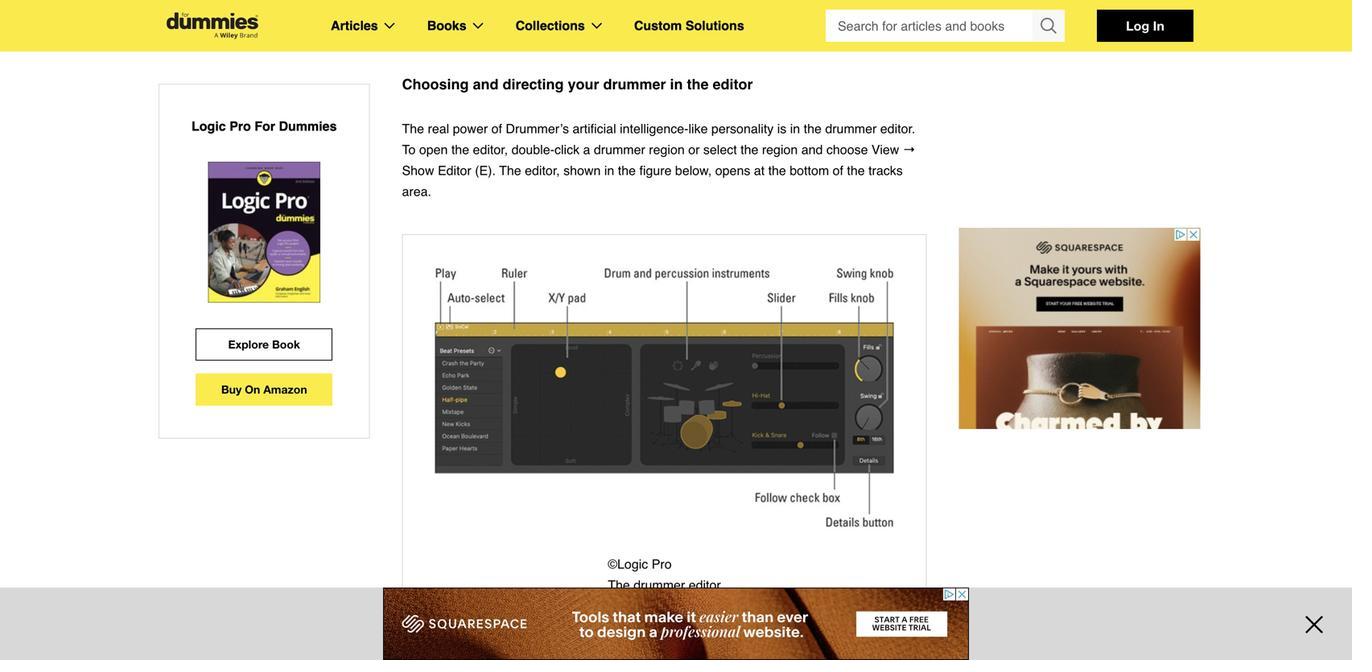 Task type: locate. For each thing, give the bounding box(es) containing it.
custom solutions
[[634, 18, 745, 33]]

and inside the real power of drummer's artificial intelligence-like personality is in the drummer editor. to open the editor, double-click a drummer region or select the region and choose view → show editor (e). the editor, shown in the figure below, opens at the bottom of the tracks area.
[[802, 142, 823, 157]]

0 horizontal spatial pro
[[230, 119, 251, 134]]

explore book
[[228, 338, 300, 351]]

1 region from the left
[[649, 142, 685, 157]]

pro left for
[[230, 119, 251, 134]]

0 vertical spatial pro
[[230, 119, 251, 134]]

0 horizontal spatial editor,
[[473, 142, 508, 157]]

open
[[419, 142, 448, 157]]

the right (e).
[[499, 163, 522, 178]]

pro
[[230, 119, 251, 134], [652, 557, 672, 572]]

explore book link
[[196, 329, 333, 361]]

dummies
[[279, 119, 337, 134]]

pro inside ©logic pro the drummer editor
[[652, 557, 672, 572]]

editor, down double-
[[525, 163, 560, 178]]

0 vertical spatial the
[[402, 121, 424, 136]]

drummer up choose
[[826, 121, 877, 136]]

1 vertical spatial of
[[833, 163, 844, 178]]

1 horizontal spatial and
[[802, 142, 823, 157]]

in up intelligence-
[[670, 76, 683, 93]]

opens
[[716, 163, 751, 178]]

0 vertical spatial in
[[670, 76, 683, 93]]

real
[[428, 121, 449, 136]]

the
[[402, 121, 424, 136], [499, 163, 522, 178], [608, 578, 630, 592]]

1 vertical spatial and
[[802, 142, 823, 157]]

editor up cookie consent banner dialog
[[689, 578, 721, 592]]

1 horizontal spatial region
[[762, 142, 798, 157]]

logic
[[192, 119, 226, 134]]

2 vertical spatial the
[[608, 578, 630, 592]]

drummer down ©logic
[[634, 578, 685, 592]]

drummer's
[[506, 121, 569, 136]]

shown
[[564, 163, 601, 178]]

screenshot of the logic pro drummer editor image
[[435, 267, 894, 530]]

editor
[[713, 76, 753, 93], [689, 578, 721, 592]]

articles
[[331, 18, 378, 33]]

1 horizontal spatial editor,
[[525, 163, 560, 178]]

choose
[[827, 142, 868, 157]]

the up to
[[402, 121, 424, 136]]

2 horizontal spatial the
[[608, 578, 630, 592]]

the real power of drummer's artificial intelligence-like personality is in the drummer editor. to open the editor, double-click a drummer region or select the region and choose view → show editor (e). the editor, shown in the figure below, opens at the bottom of the tracks area.
[[402, 121, 916, 199]]

and up bottom at the right
[[802, 142, 823, 157]]

for
[[255, 119, 275, 134]]

0 horizontal spatial of
[[492, 121, 502, 136]]

in right shown
[[605, 163, 615, 178]]

choosing
[[402, 76, 469, 93]]

drummer down artificial
[[594, 142, 646, 157]]

1 horizontal spatial of
[[833, 163, 844, 178]]

amazon
[[263, 383, 307, 396]]

area.
[[402, 184, 432, 199]]

pro for logic
[[230, 119, 251, 134]]

explore
[[228, 338, 269, 351]]

your
[[568, 76, 599, 93]]

and
[[473, 76, 499, 93], [802, 142, 823, 157]]

the down personality
[[741, 142, 759, 157]]

show
[[402, 163, 434, 178]]

1 horizontal spatial in
[[670, 76, 683, 93]]

in
[[670, 76, 683, 93], [791, 121, 801, 136], [605, 163, 615, 178]]

book
[[272, 338, 300, 351]]

log
[[1127, 18, 1150, 33]]

the left figure on the top left of page
[[618, 163, 636, 178]]

or
[[689, 142, 700, 157]]

editor up personality
[[713, 76, 753, 93]]

0 vertical spatial editor,
[[473, 142, 508, 157]]

1 vertical spatial advertisement element
[[383, 588, 969, 660]]

pro right ©logic
[[652, 557, 672, 572]]

drummer
[[603, 76, 666, 93], [826, 121, 877, 136], [594, 142, 646, 157], [634, 578, 685, 592]]

1 horizontal spatial the
[[499, 163, 522, 178]]

region
[[649, 142, 685, 157], [762, 142, 798, 157]]

2 horizontal spatial in
[[791, 121, 801, 136]]

view
[[872, 142, 900, 157]]

choosing and directing your drummer in the editor
[[402, 76, 753, 93]]

group
[[826, 10, 1065, 42]]

the down choose
[[847, 163, 865, 178]]

double-
[[512, 142, 555, 157]]

the up the 'editor'
[[452, 142, 470, 157]]

the up like
[[687, 76, 709, 93]]

advertisement element
[[959, 228, 1201, 429], [383, 588, 969, 660]]

the down ©logic
[[608, 578, 630, 592]]

and up power
[[473, 76, 499, 93]]

cookie consent banner dialog
[[0, 602, 1353, 660]]

editor,
[[473, 142, 508, 157], [525, 163, 560, 178]]

collections
[[516, 18, 585, 33]]

1 vertical spatial pro
[[652, 557, 672, 572]]

drummer up intelligence-
[[603, 76, 666, 93]]

0 horizontal spatial the
[[402, 121, 424, 136]]

©logic pro the drummer editor
[[608, 557, 721, 592]]

1 horizontal spatial pro
[[652, 557, 672, 572]]

0 vertical spatial and
[[473, 76, 499, 93]]

of right power
[[492, 121, 502, 136]]

region up figure on the top left of page
[[649, 142, 685, 157]]

1 vertical spatial editor
[[689, 578, 721, 592]]

0 horizontal spatial region
[[649, 142, 685, 157]]

logo image
[[159, 12, 267, 39]]

region down is
[[762, 142, 798, 157]]

1 vertical spatial the
[[499, 163, 522, 178]]

buy on amazon
[[221, 383, 307, 396]]

in right is
[[791, 121, 801, 136]]

0 horizontal spatial in
[[605, 163, 615, 178]]

editor, up (e).
[[473, 142, 508, 157]]

logic pro for dummies
[[192, 119, 337, 134]]

of
[[492, 121, 502, 136], [833, 163, 844, 178]]

of down choose
[[833, 163, 844, 178]]

book image image
[[208, 162, 320, 303]]

log in link
[[1098, 10, 1194, 42]]

0 horizontal spatial and
[[473, 76, 499, 93]]

the
[[687, 76, 709, 93], [804, 121, 822, 136], [452, 142, 470, 157], [741, 142, 759, 157], [618, 163, 636, 178], [769, 163, 787, 178], [847, 163, 865, 178]]



Task type: vqa. For each thing, say whether or not it's contained in the screenshot.
View
yes



Task type: describe. For each thing, give the bounding box(es) containing it.
below,
[[676, 163, 712, 178]]

0 vertical spatial editor
[[713, 76, 753, 93]]

2 vertical spatial in
[[605, 163, 615, 178]]

the right is
[[804, 121, 822, 136]]

like
[[689, 121, 708, 136]]

editor inside ©logic pro the drummer editor
[[689, 578, 721, 592]]

0 vertical spatial of
[[492, 121, 502, 136]]

custom
[[634, 18, 682, 33]]

log in
[[1127, 18, 1165, 33]]

tracks
[[869, 163, 903, 178]]

directing
[[503, 76, 564, 93]]

1 vertical spatial in
[[791, 121, 801, 136]]

solutions
[[686, 18, 745, 33]]

artificial
[[573, 121, 616, 136]]

custom solutions link
[[634, 15, 745, 36]]

buy on amazon link
[[196, 374, 333, 406]]

books
[[427, 18, 467, 33]]

→
[[903, 142, 916, 157]]

personality
[[712, 121, 774, 136]]

is
[[778, 121, 787, 136]]

open article categories image
[[385, 23, 395, 29]]

to
[[402, 142, 416, 157]]

open book categories image
[[473, 23, 484, 29]]

the inside ©logic pro the drummer editor
[[608, 578, 630, 592]]

open collections list image
[[592, 23, 602, 29]]

1 vertical spatial editor,
[[525, 163, 560, 178]]

power
[[453, 121, 488, 136]]

editor.
[[881, 121, 916, 136]]

a
[[583, 142, 591, 157]]

0 vertical spatial advertisement element
[[959, 228, 1201, 429]]

click
[[555, 142, 580, 157]]

(e).
[[475, 163, 496, 178]]

Search for articles and books text field
[[826, 10, 1035, 42]]

on
[[245, 383, 260, 396]]

select
[[704, 142, 737, 157]]

editor
[[438, 163, 472, 178]]

in
[[1154, 18, 1165, 33]]

2 region from the left
[[762, 142, 798, 157]]

©logic
[[608, 557, 648, 572]]

at
[[754, 163, 765, 178]]

figure
[[640, 163, 672, 178]]

intelligence-
[[620, 121, 689, 136]]

bottom
[[790, 163, 830, 178]]

drummer inside ©logic pro the drummer editor
[[634, 578, 685, 592]]

pro for ©logic
[[652, 557, 672, 572]]

the right at
[[769, 163, 787, 178]]

buy
[[221, 383, 242, 396]]



